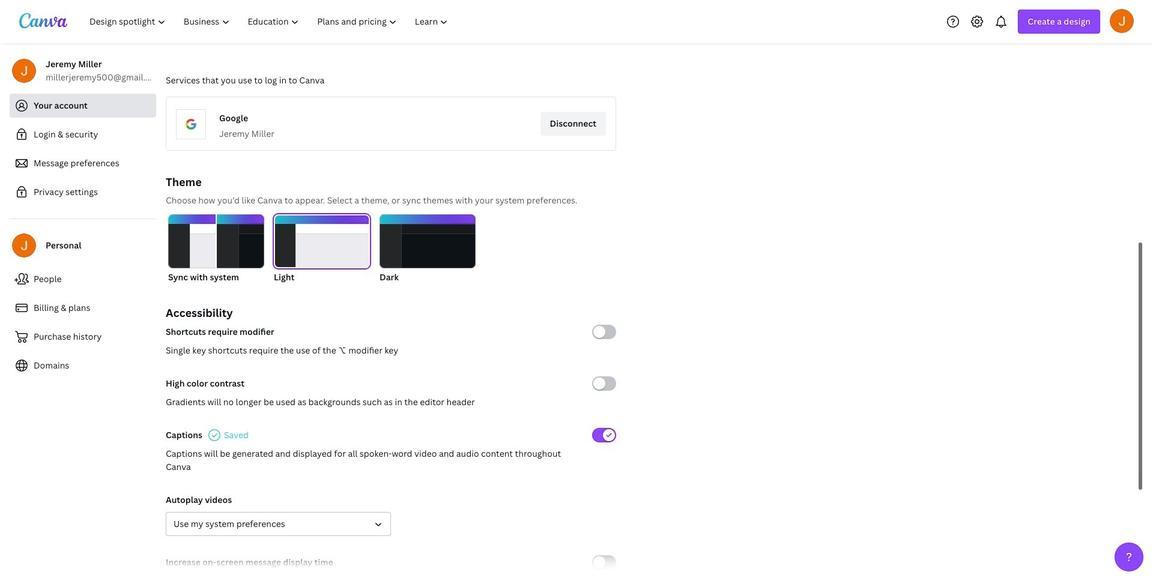 Task type: describe. For each thing, give the bounding box(es) containing it.
top level navigation element
[[82, 10, 459, 34]]



Task type: locate. For each thing, give the bounding box(es) containing it.
None button
[[168, 214, 264, 284], [274, 214, 370, 284], [380, 214, 476, 284], [166, 512, 391, 537], [168, 214, 264, 284], [274, 214, 370, 284], [380, 214, 476, 284], [166, 512, 391, 537]]

jeremy miller image
[[1110, 9, 1134, 33]]



Task type: vqa. For each thing, say whether or not it's contained in the screenshot.
Top Level Navigation element
yes



